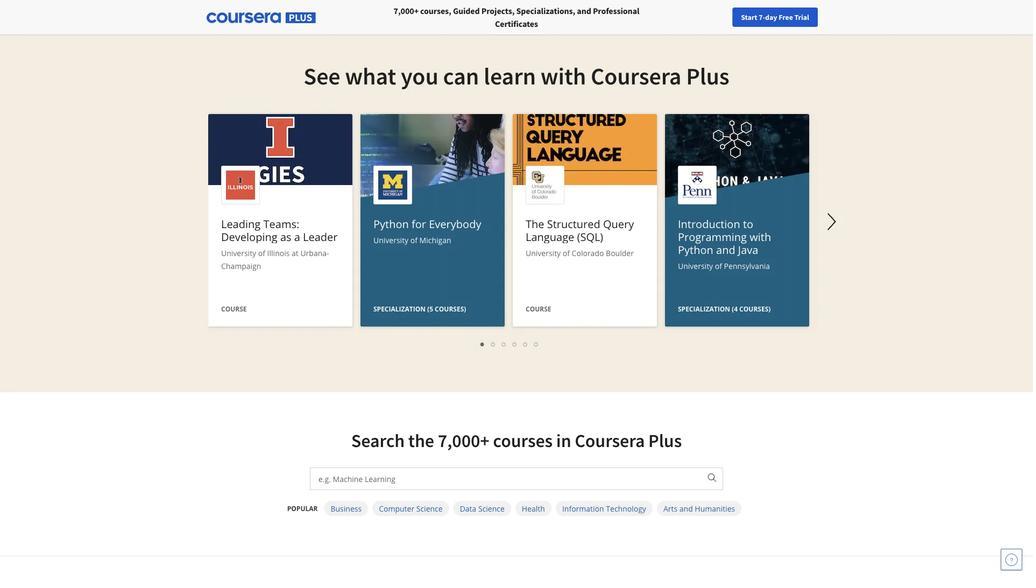 Task type: describe. For each thing, give the bounding box(es) containing it.
colorado
[[572, 248, 604, 258]]

query
[[603, 216, 634, 231]]

day
[[766, 12, 778, 22]]

arts
[[664, 504, 678, 514]]

leading teams: developing as a leader university of illinois at urbana- champaign
[[221, 216, 338, 271]]

courses) for and
[[740, 304, 771, 313]]

structured
[[547, 216, 601, 231]]

7,000+ courses, guided projects, specializations, and professional certificates
[[394, 5, 640, 29]]

java
[[739, 242, 759, 257]]

data science button
[[454, 501, 511, 516]]

to
[[743, 216, 754, 231]]

python inside introduction to programming with python and java university of pennsylvania
[[678, 242, 714, 257]]

information
[[563, 504, 604, 514]]

science for data science
[[479, 504, 505, 514]]

find your new career link
[[799, 11, 877, 24]]

specialization (4 courses)
[[678, 304, 771, 313]]

new
[[835, 12, 849, 22]]

start 7-day free trial button
[[733, 8, 818, 27]]

of inside the structured query language (sql) university of colorado boulder
[[563, 248, 570, 258]]

specialization for python
[[678, 304, 731, 313]]

pennsylvania
[[724, 261, 770, 271]]

and for python
[[717, 242, 736, 257]]

at
[[292, 248, 299, 258]]

what
[[345, 61, 396, 91]]

(4
[[732, 304, 738, 313]]

search the 7,000+ courses in coursera plus
[[351, 429, 682, 453]]

boulder
[[606, 248, 634, 258]]

coursera plus image
[[207, 12, 316, 23]]

0 horizontal spatial plus
[[649, 429, 682, 453]]

(5
[[428, 304, 433, 313]]

course for the structured query language (sql)
[[526, 304, 552, 313]]

for
[[412, 216, 426, 231]]

search
[[351, 429, 405, 453]]

and inside button
[[680, 504, 693, 514]]

4 button
[[510, 338, 521, 350]]

as
[[280, 229, 292, 244]]

the structured query language (sql). university of colorado boulder. course element
[[513, 114, 657, 329]]

4
[[513, 339, 517, 349]]

can
[[443, 61, 479, 91]]

university inside 'python for everybody university of michigan'
[[374, 235, 409, 245]]

of inside introduction to programming with python and java university of pennsylvania
[[715, 261, 722, 271]]

data
[[460, 504, 477, 514]]

certificates
[[495, 18, 538, 29]]

free
[[779, 12, 793, 22]]

the
[[409, 429, 434, 453]]

you
[[401, 61, 439, 91]]

1 vertical spatial 7,000+
[[438, 429, 490, 453]]

programming
[[678, 229, 747, 244]]

career
[[851, 12, 872, 22]]

computer science button
[[373, 501, 449, 516]]

leading
[[221, 216, 261, 231]]

courses,
[[421, 5, 452, 16]]

introduction to programming with python and java. university of pennsylvania. specialization (4 courses) element
[[665, 114, 810, 411]]

teams:
[[264, 216, 300, 231]]

3 button
[[499, 338, 510, 350]]

guided
[[453, 5, 480, 16]]

champaign
[[221, 261, 261, 271]]

1
[[481, 339, 485, 349]]

2 button
[[488, 338, 499, 350]]

developing
[[221, 229, 278, 244]]

university inside the leading teams: developing as a leader university of illinois at urbana- champaign
[[221, 248, 256, 258]]

1 horizontal spatial plus
[[687, 61, 730, 91]]



Task type: locate. For each thing, give the bounding box(es) containing it.
specialization (5 courses)
[[374, 304, 466, 313]]

illinois
[[267, 248, 290, 258]]

humanities
[[695, 504, 736, 514]]

7,000+ left the courses,
[[394, 5, 419, 16]]

courses) right the (4
[[740, 304, 771, 313]]

university
[[374, 235, 409, 245], [221, 248, 256, 258], [526, 248, 561, 258], [678, 261, 713, 271]]

science
[[417, 504, 443, 514], [479, 504, 505, 514]]

help center image
[[1006, 553, 1019, 566]]

and for specializations,
[[577, 5, 592, 16]]

university down "language"
[[526, 248, 561, 258]]

and
[[577, 5, 592, 16], [717, 242, 736, 257], [680, 504, 693, 514]]

university inside introduction to programming with python and java university of pennsylvania
[[678, 261, 713, 271]]

(sql)
[[577, 229, 604, 244]]

specialization for of
[[374, 304, 426, 313]]

science inside button
[[479, 504, 505, 514]]

5 button
[[521, 338, 531, 350]]

with right 'learn'
[[541, 61, 586, 91]]

data science
[[460, 504, 505, 514]]

start
[[742, 12, 758, 22]]

2 vertical spatial and
[[680, 504, 693, 514]]

arts and humanities
[[664, 504, 736, 514]]

1 horizontal spatial courses)
[[740, 304, 771, 313]]

your
[[820, 12, 834, 22]]

courses
[[493, 429, 553, 453]]

list
[[214, 338, 806, 350]]

course up 6
[[526, 304, 552, 313]]

trial
[[795, 12, 810, 22]]

with
[[541, 61, 586, 91], [750, 229, 772, 244]]

urbana-
[[301, 248, 329, 258]]

0 vertical spatial and
[[577, 5, 592, 16]]

0 vertical spatial with
[[541, 61, 586, 91]]

python down introduction
[[678, 242, 714, 257]]

6
[[535, 339, 539, 349]]

course for leading teams: developing as a leader
[[221, 304, 247, 313]]

next slide image
[[819, 209, 845, 235]]

science right 'computer'
[[417, 504, 443, 514]]

python left 'for'
[[374, 216, 409, 231]]

science for computer science
[[417, 504, 443, 514]]

and inside the 7,000+ courses, guided projects, specializations, and professional certificates
[[577, 5, 592, 16]]

plus
[[687, 61, 730, 91], [649, 429, 682, 453]]

7,000+ right the
[[438, 429, 490, 453]]

1 course from the left
[[221, 304, 247, 313]]

information technology button
[[556, 501, 653, 516]]

1 button
[[478, 338, 488, 350]]

of inside the leading teams: developing as a leader university of illinois at urbana- champaign
[[258, 248, 265, 258]]

and left professional
[[577, 5, 592, 16]]

language
[[526, 229, 575, 244]]

technology
[[606, 504, 647, 514]]

1 horizontal spatial 7,000+
[[438, 429, 490, 453]]

introduction to programming with python and java university of pennsylvania
[[678, 216, 772, 271]]

the
[[526, 216, 545, 231]]

see what you can learn with coursera plus
[[304, 61, 730, 91]]

a
[[294, 229, 300, 244]]

university down programming
[[678, 261, 713, 271]]

the structured query language (sql) university of colorado boulder
[[526, 216, 634, 258]]

0 horizontal spatial science
[[417, 504, 443, 514]]

find your new career
[[804, 12, 872, 22]]

list containing 1
[[214, 338, 806, 350]]

0 vertical spatial plus
[[687, 61, 730, 91]]

and left java
[[717, 242, 736, 257]]

business
[[331, 504, 362, 514]]

learn
[[484, 61, 536, 91]]

specializations,
[[517, 5, 576, 16]]

health button
[[516, 501, 552, 516]]

course down champaign
[[221, 304, 247, 313]]

university up champaign
[[221, 248, 256, 258]]

2 science from the left
[[479, 504, 505, 514]]

1 horizontal spatial course
[[526, 304, 552, 313]]

1 vertical spatial coursera
[[575, 429, 645, 453]]

0 horizontal spatial course
[[221, 304, 247, 313]]

university left 'michigan'
[[374, 235, 409, 245]]

0 vertical spatial python
[[374, 216, 409, 231]]

1 vertical spatial with
[[750, 229, 772, 244]]

0 horizontal spatial 7,000+
[[394, 5, 419, 16]]

leading teams: developing as a leader. university of illinois at urbana-champaign. course element
[[208, 114, 353, 329]]

specialization
[[374, 304, 426, 313], [678, 304, 731, 313]]

projects,
[[482, 5, 515, 16]]

with inside introduction to programming with python and java university of pennsylvania
[[750, 229, 772, 244]]

michigan
[[420, 235, 452, 245]]

0 vertical spatial coursera
[[591, 61, 682, 91]]

1 science from the left
[[417, 504, 443, 514]]

specialization inside introduction to programming with python and java. university of pennsylvania. specialization (4 courses) element
[[678, 304, 731, 313]]

leader
[[303, 229, 338, 244]]

6 button
[[531, 338, 542, 350]]

health
[[522, 504, 545, 514]]

of down 'for'
[[411, 235, 418, 245]]

python for everybody. university of michigan. specialization (5 courses) element
[[361, 114, 505, 411]]

2 course from the left
[[526, 304, 552, 313]]

of left colorado
[[563, 248, 570, 258]]

0 horizontal spatial and
[[577, 5, 592, 16]]

computer science
[[379, 504, 443, 514]]

2
[[492, 339, 496, 349]]

coursera
[[591, 61, 682, 91], [575, 429, 645, 453]]

of left illinois
[[258, 248, 265, 258]]

0 horizontal spatial courses)
[[435, 304, 466, 313]]

7,000+ inside the 7,000+ courses, guided projects, specializations, and professional certificates
[[394, 5, 419, 16]]

1 specialization from the left
[[374, 304, 426, 313]]

0 horizontal spatial specialization
[[374, 304, 426, 313]]

Search the 7,000+ courses in Coursera Plus text field
[[311, 468, 701, 490]]

python for everybody university of michigan
[[374, 216, 482, 245]]

5
[[524, 339, 528, 349]]

1 horizontal spatial specialization
[[678, 304, 731, 313]]

1 courses) from the left
[[435, 304, 466, 313]]

science right "data"
[[479, 504, 505, 514]]

with up pennsylvania
[[750, 229, 772, 244]]

python
[[374, 216, 409, 231], [678, 242, 714, 257]]

7-
[[759, 12, 766, 22]]

find
[[804, 12, 818, 22]]

specialization inside python for everybody. university of michigan. specialization (5 courses) element
[[374, 304, 426, 313]]

3
[[502, 339, 507, 349]]

and right "arts"
[[680, 504, 693, 514]]

of left pennsylvania
[[715, 261, 722, 271]]

2 horizontal spatial and
[[717, 242, 736, 257]]

0 horizontal spatial python
[[374, 216, 409, 231]]

course
[[221, 304, 247, 313], [526, 304, 552, 313]]

7,000+
[[394, 5, 419, 16], [438, 429, 490, 453]]

2 specialization from the left
[[678, 304, 731, 313]]

introduction
[[678, 216, 741, 231]]

1 horizontal spatial with
[[750, 229, 772, 244]]

business button
[[324, 501, 368, 516]]

everybody
[[429, 216, 482, 231]]

None search field
[[148, 7, 406, 28]]

start 7-day free trial
[[742, 12, 810, 22]]

see
[[304, 61, 341, 91]]

1 horizontal spatial python
[[678, 242, 714, 257]]

popular
[[287, 504, 318, 513]]

2 courses) from the left
[[740, 304, 771, 313]]

courses)
[[435, 304, 466, 313], [740, 304, 771, 313]]

university inside the structured query language (sql) university of colorado boulder
[[526, 248, 561, 258]]

science inside "button"
[[417, 504, 443, 514]]

1 vertical spatial plus
[[649, 429, 682, 453]]

of inside 'python for everybody university of michigan'
[[411, 235, 418, 245]]

in
[[557, 429, 572, 453]]

courses) right (5
[[435, 304, 466, 313]]

1 vertical spatial and
[[717, 242, 736, 257]]

information technology
[[563, 504, 647, 514]]

1 vertical spatial python
[[678, 242, 714, 257]]

specialization left (5
[[374, 304, 426, 313]]

1 horizontal spatial and
[[680, 504, 693, 514]]

0 vertical spatial 7,000+
[[394, 5, 419, 16]]

0 horizontal spatial with
[[541, 61, 586, 91]]

professional
[[593, 5, 640, 16]]

python inside 'python for everybody university of michigan'
[[374, 216, 409, 231]]

computer
[[379, 504, 415, 514]]

specialization left the (4
[[678, 304, 731, 313]]

arts and humanities button
[[657, 501, 742, 516]]

courses) for michigan
[[435, 304, 466, 313]]

and inside introduction to programming with python and java university of pennsylvania
[[717, 242, 736, 257]]

1 horizontal spatial science
[[479, 504, 505, 514]]



Task type: vqa. For each thing, say whether or not it's contained in the screenshot.
BOOSTING
no



